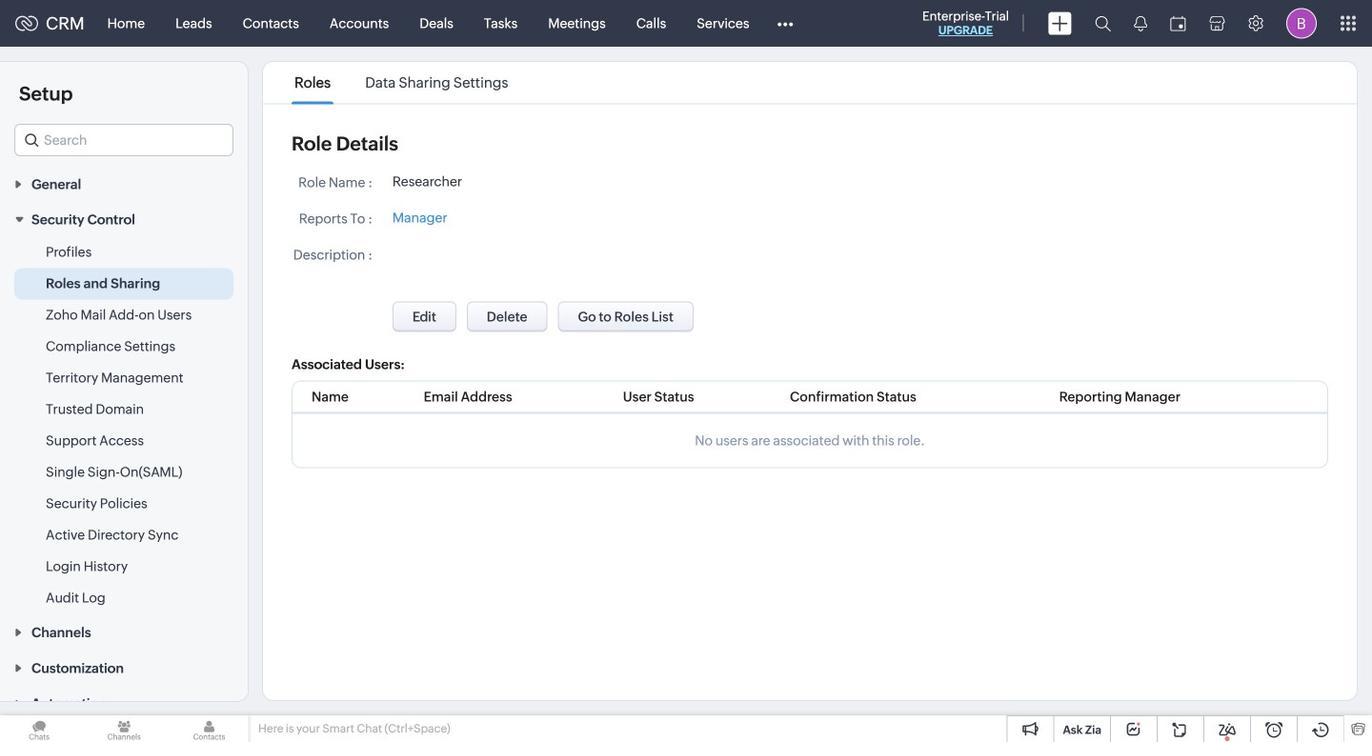 Task type: locate. For each thing, give the bounding box(es) containing it.
None field
[[14, 124, 233, 156]]

list
[[277, 62, 526, 103]]

calendar image
[[1170, 16, 1186, 31]]

create menu element
[[1037, 0, 1083, 46]]

logo image
[[15, 16, 38, 31]]

signals element
[[1123, 0, 1159, 47]]

Search text field
[[15, 125, 233, 155]]

region
[[0, 237, 248, 614]]

profile image
[[1286, 8, 1317, 39]]

Other Modules field
[[765, 8, 806, 39]]



Task type: vqa. For each thing, say whether or not it's contained in the screenshot.
Profile element on the right top of the page
yes



Task type: describe. For each thing, give the bounding box(es) containing it.
search element
[[1083, 0, 1123, 47]]

signals image
[[1134, 15, 1147, 31]]

profile element
[[1275, 0, 1328, 46]]

search image
[[1095, 15, 1111, 31]]

create menu image
[[1048, 12, 1072, 35]]

chats image
[[0, 716, 78, 742]]

channels image
[[85, 716, 163, 742]]

contacts image
[[170, 716, 248, 742]]



